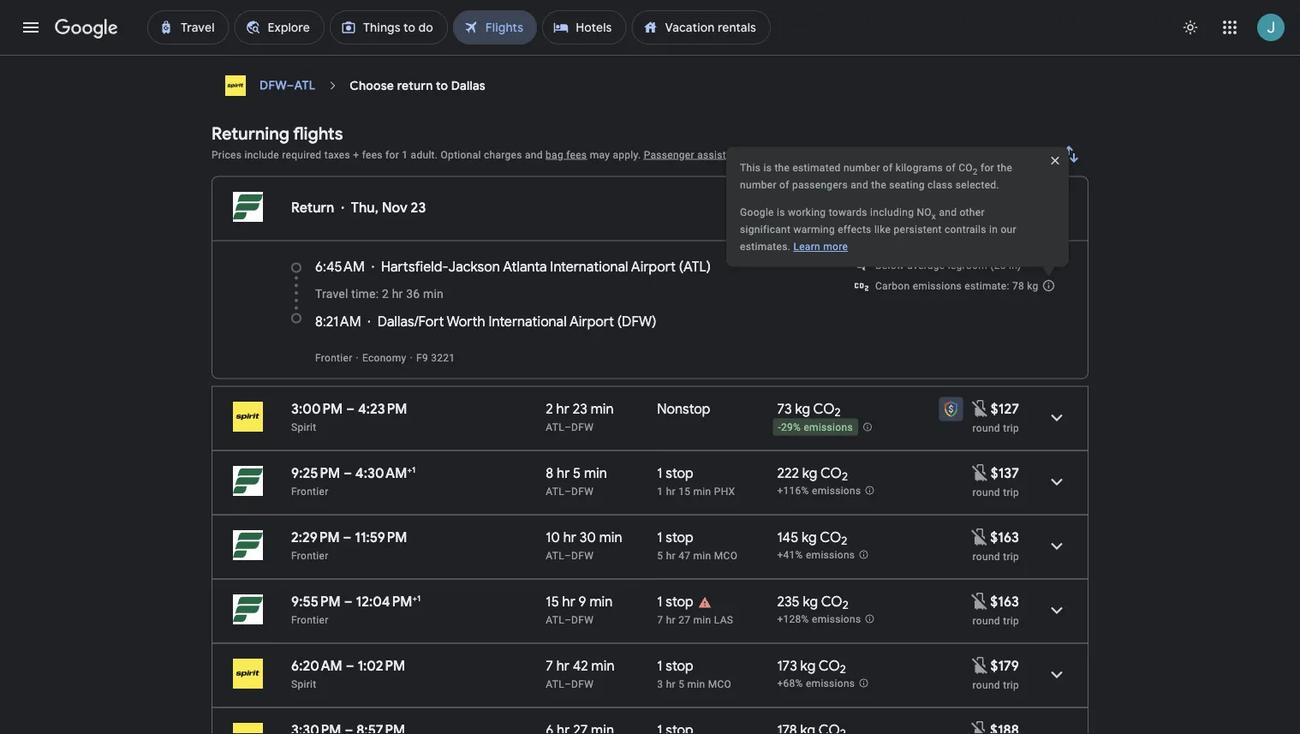 Task type: vqa. For each thing, say whether or not it's contained in the screenshot.
list box
no



Task type: describe. For each thing, give the bounding box(es) containing it.
is for the
[[764, 162, 772, 174]]

number inside this is the estimated number of kilograms of co 2
[[844, 162, 880, 174]]

2 for 173
[[840, 662, 846, 677]]

and inside for the number of passengers and the seating class selected.
[[851, 179, 869, 191]]

dallas/fort
[[377, 313, 444, 330]]

+128% emissions
[[777, 613, 861, 625]]

significant
[[740, 224, 791, 236]]

estimates.
[[740, 241, 791, 253]]

google is working towards including no x
[[740, 207, 936, 221]]

layover (1 of 1) is a 3 hr 5 min layover at orlando international airport in orlando. element
[[657, 677, 769, 691]]

co for 73
[[813, 400, 835, 418]]

12:04 pm
[[356, 593, 412, 610]]

5 1 stop flight. element from the top
[[657, 722, 694, 734]]

emissions button
[[712, 0, 807, 27]]

163 us dollars text field for 145
[[990, 529, 1019, 546]]

23 for hr
[[573, 400, 587, 418]]

returning flights main content
[[212, 69, 1089, 734]]

127 US dollars text field
[[991, 400, 1019, 418]]

(28
[[990, 259, 1006, 271]]

hr inside 8 hr 5 min atl – dfw
[[557, 464, 570, 482]]

travel
[[315, 287, 348, 301]]

trip for 73
[[1003, 422, 1019, 434]]

- for 73
[[778, 422, 781, 434]]

and inside returning flights main content
[[525, 149, 543, 161]]

– right 9:25 pm text box
[[344, 464, 352, 482]]

min inside 8 hr 5 min atl – dfw
[[584, 464, 607, 482]]

kilograms
[[896, 162, 943, 174]]

emissions for carbon emissions estimate: 78 kg
[[913, 280, 962, 292]]

carbon
[[875, 280, 910, 292]]

legroom
[[948, 259, 988, 271]]

emissions down the 73 kg co 2
[[804, 422, 853, 434]]

2 right time:
[[382, 287, 389, 301]]

dfw for 2 hr 23 min
[[571, 421, 594, 433]]

stop for 1 stop 5 hr 47 min mco
[[666, 529, 694, 546]]

hr inside 1 stop 5 hr 47 min mco
[[666, 550, 676, 562]]

hartsfield-
[[381, 258, 449, 275]]

frontier down 9:25 pm
[[291, 485, 329, 497]]

78 inside the 78 kg co 2
[[732, 189, 747, 207]]

15 hr 9 min atl – dfw
[[546, 593, 613, 626]]

1:02 pm
[[358, 657, 405, 675]]

persistent
[[894, 224, 942, 236]]

f9
[[416, 352, 428, 364]]

– inside 3:00 pm – 4:23 pm spirit
[[346, 400, 355, 418]]

prices
[[212, 149, 242, 161]]

stop for 1 stop 3 hr 5 min mco
[[666, 657, 694, 675]]

Arrival time: 11:59 PM. text field
[[355, 529, 407, 546]]

0 vertical spatial +
[[353, 149, 359, 161]]

+41% emissions
[[777, 549, 855, 561]]

learn
[[794, 241, 821, 253]]

3 1 stop flight. element from the top
[[657, 593, 694, 613]]

passenger
[[644, 149, 695, 161]]

kg for 145
[[802, 529, 817, 546]]

1 round trip from the top
[[973, 212, 1019, 224]]

1 horizontal spatial )
[[706, 258, 711, 275]]

mco for 145
[[714, 550, 738, 562]]

– inside 2 hr 23 min atl – dfw
[[564, 421, 571, 433]]

times button
[[632, 0, 705, 27]]

select flight
[[862, 200, 931, 215]]

6:20 am
[[291, 657, 343, 675]]

frontier down 9:55 pm
[[291, 614, 329, 626]]

2 inside 2 hr 23 min atl – dfw
[[546, 400, 553, 418]]

dfw for 8 hr 5 min
[[571, 485, 594, 497]]

apply.
[[613, 149, 641, 161]]

more
[[823, 241, 848, 253]]

1 horizontal spatial the
[[871, 179, 887, 191]]

the inside this is the estimated number of kilograms of co 2
[[775, 162, 790, 174]]

27
[[679, 614, 691, 626]]

all
[[244, 5, 259, 21]]

sort by:
[[1017, 146, 1061, 162]]

below
[[875, 259, 905, 271]]

2 horizontal spatial of
[[946, 162, 956, 174]]

– inside the "7 hr 42 min atl – dfw"
[[564, 678, 571, 690]]

24%
[[736, 211, 756, 223]]

total duration 7 hr 42 min. element
[[546, 657, 657, 677]]

235
[[777, 593, 800, 610]]

sort
[[1017, 146, 1041, 162]]

airports
[[894, 5, 939, 21]]

by:
[[1044, 146, 1061, 162]]

jackson
[[449, 258, 500, 275]]

1 left adult.
[[402, 149, 408, 161]]

round for 73
[[973, 422, 1000, 434]]

and inside and other significant warming effects like persistent contrails in our estimates.
[[939, 207, 957, 219]]

duration
[[985, 5, 1035, 21]]

co for 173
[[819, 657, 840, 675]]

leaves hartsfield-jackson atlanta international airport at 2:29 pm on thursday, november 23 and arrives at dallas/fort worth international airport at 11:59 pm on thursday, november 23. element
[[291, 529, 407, 546]]

bag fees button
[[546, 149, 587, 161]]

1 vertical spatial international
[[489, 313, 567, 330]]

15 inside 15 hr 9 min atl – dfw
[[546, 593, 559, 610]]

return
[[397, 78, 433, 93]]

1 horizontal spatial of
[[883, 162, 893, 174]]

hr left 36
[[392, 287, 403, 301]]

29%
[[781, 422, 801, 434]]

kg for 73
[[795, 400, 810, 418]]

bags button
[[482, 0, 549, 27]]

73
[[777, 400, 792, 418]]

spirit for 3:00 pm
[[291, 421, 316, 433]]

188 US dollars text field
[[990, 721, 1019, 734]]

working
[[788, 207, 826, 219]]

atl for 15 hr 9 min
[[546, 614, 564, 626]]

4:30 am
[[355, 464, 407, 482]]

none text field containing this is the estimated number of kilograms of co
[[740, 162, 1013, 191]]

min inside 1 stop 5 hr 47 min mco
[[693, 550, 711, 562]]

2 fees from the left
[[566, 149, 587, 161]]

this is the estimated number of kilograms of co 2
[[740, 162, 978, 177]]

in
[[989, 224, 998, 236]]

kg for 222
[[802, 464, 818, 482]]

connecting
[[824, 5, 891, 21]]

emissions for +41% emissions
[[806, 549, 855, 561]]

total duration 15 hr 9 min. element
[[546, 593, 657, 613]]

Departure time: 6:45 AM. text field
[[315, 258, 365, 275]]

las
[[714, 614, 733, 626]]

+116%
[[777, 485, 809, 497]]

15 inside 1 stop 1 hr 15 min phx
[[679, 485, 691, 497]]

times
[[642, 5, 676, 21]]

of inside for the number of passengers and the seating class selected.
[[780, 179, 790, 191]]

$179
[[991, 657, 1019, 675]]

price button
[[556, 0, 625, 27]]

-29% emissions
[[778, 422, 853, 434]]

bag
[[546, 149, 564, 161]]

10 hr 30 min atl – dfw
[[546, 529, 622, 562]]

hartsfield-jackson atlanta international airport ( atl )
[[381, 258, 711, 275]]

3
[[657, 678, 663, 690]]

connecting airports
[[824, 5, 939, 21]]

– inside 8 hr 5 min atl – dfw
[[564, 485, 571, 497]]

this price for this flight doesn't include overhead bin access. if you need a carry-on bag, use the bags filter to update prices. image for $137
[[970, 462, 991, 483]]

hr left 27
[[666, 614, 676, 626]]

adult.
[[411, 149, 438, 161]]

Departure time: 3:00 PM. text field
[[291, 400, 343, 418]]

30
[[580, 529, 596, 546]]

economy
[[362, 352, 407, 364]]

co for 235
[[821, 593, 843, 610]]

flight
[[901, 200, 931, 215]]

2:29 pm
[[291, 529, 340, 546]]

atl for 2 hr 23 min
[[546, 421, 564, 433]]

this price for this flight doesn't include overhead bin access. if you need a carry-on bag, use the bags filter to update prices. image up $137 at the right of the page
[[970, 398, 991, 419]]

1 vertical spatial airport
[[570, 313, 614, 330]]

1 fees from the left
[[362, 149, 383, 161]]

1 down total duration 8 hr 5 min. element
[[657, 485, 663, 497]]

selected.
[[956, 179, 999, 191]]

thu,
[[351, 199, 379, 216]]

trip for 145
[[1003, 550, 1019, 562]]

taxes
[[324, 149, 350, 161]]

no
[[917, 207, 932, 219]]

Arrival time: 8:57 PM. text field
[[356, 721, 405, 734]]

for the number of passengers and the seating class selected.
[[740, 162, 1013, 191]]

1 stop 5 hr 47 min mco
[[657, 529, 738, 562]]

hr inside 15 hr 9 min atl – dfw
[[562, 593, 575, 610]]

average
[[907, 259, 945, 271]]

like
[[874, 224, 891, 236]]

select
[[862, 200, 898, 215]]

$163 for 235
[[990, 593, 1019, 610]]

173 kg co 2
[[777, 657, 846, 677]]

emissions for +128% emissions
[[812, 613, 861, 625]]

layover (1 of 1) is a 5 hr 47 min layover at orlando international airport in orlando. element
[[657, 549, 769, 562]]

$163 for 145
[[990, 529, 1019, 546]]

+ for 4:30 am
[[407, 464, 412, 475]]

Arrival time: 1:02 PM. text field
[[358, 657, 405, 675]]

8 hr 5 min atl – dfw
[[546, 464, 607, 497]]

1 round from the top
[[973, 212, 1000, 224]]

time:
[[351, 287, 379, 301]]

towards
[[829, 207, 868, 219]]

– right 9:55 pm text field
[[344, 593, 353, 610]]

Departure time: 9:25 PM. text field
[[291, 464, 340, 482]]

leaves hartsfield-jackson atlanta international airport at 9:55 pm on thursday, november 23 and arrives at dallas/fort worth international airport at 12:04 pm on friday, november 24. element
[[291, 593, 421, 610]]

total duration 10 hr 30 min. element
[[546, 529, 657, 549]]

kg for 173
[[801, 657, 816, 675]]

optional
[[441, 149, 481, 161]]

min right 27
[[693, 614, 711, 626]]

atl for 10 hr 30 min
[[546, 550, 564, 562]]

round trip for 222
[[973, 486, 1019, 498]]

$115
[[992, 190, 1019, 208]]

our
[[1001, 224, 1017, 236]]

1 horizontal spatial (
[[679, 258, 684, 275]]

– inside 15 hr 9 min atl – dfw
[[564, 614, 571, 626]]

222
[[777, 464, 799, 482]]

bags
[[493, 5, 520, 21]]



Task type: locate. For each thing, give the bounding box(es) containing it.
7 left 42
[[546, 657, 553, 675]]

4 stop from the top
[[666, 657, 694, 675]]

– up returning flights
[[287, 78, 294, 93]]

co up selected.
[[959, 162, 973, 174]]

this price for this flight doesn't include overhead bin access. if you need a carry-on bag, use the bags filter to update prices. image for $163
[[970, 591, 990, 611]]

2 spirit from the top
[[291, 678, 316, 690]]

1 vertical spatial spirit
[[291, 678, 316, 690]]

leaves hartsfield-jackson atlanta international airport at 3:30 pm on thursday, november 23 and arrives at dallas/fort worth international airport at 8:57 pm on thursday, november 23. element
[[291, 721, 405, 734]]

47
[[679, 550, 691, 562]]

-24% emissions
[[733, 211, 808, 223]]

$137
[[991, 464, 1019, 482]]

emissions down the 222 kg co 2
[[812, 485, 861, 497]]

0 vertical spatial (
[[679, 258, 684, 275]]

mco inside 1 stop 5 hr 47 min mco
[[714, 550, 738, 562]]

0 vertical spatial )
[[706, 258, 711, 275]]

class
[[928, 179, 953, 191]]

+68% emissions
[[777, 678, 855, 690]]

co up -24% emissions
[[769, 189, 790, 207]]

mco inside 1 stop 3 hr 5 min mco
[[708, 678, 732, 690]]

179 US dollars text field
[[991, 657, 1019, 675]]

10
[[546, 529, 560, 546]]

dfw for 7 hr 42 min
[[571, 678, 594, 690]]

0 vertical spatial for
[[386, 149, 399, 161]]

prices include required taxes + fees for 1 adult. optional charges and bag fees may apply. passenger assistance
[[212, 149, 749, 161]]

is inside this is the estimated number of kilograms of co 2
[[764, 162, 772, 174]]

dfw – atl
[[260, 78, 316, 93]]

min inside 15 hr 9 min atl – dfw
[[590, 593, 613, 610]]

spirit down 3:00 pm text field
[[291, 421, 316, 433]]

atl inside 2 hr 23 min atl – dfw
[[546, 421, 564, 433]]

trip for 222
[[1003, 486, 1019, 498]]

7 inside the "7 hr 42 min atl – dfw"
[[546, 657, 553, 675]]

passengers
[[792, 179, 848, 191]]

Arrival time: 4:30 AM on  Friday, November 24. text field
[[355, 464, 416, 482]]

kg right estimate:
[[1027, 280, 1039, 292]]

total duration 8 hr 5 min. element
[[546, 464, 657, 484]]

5 for min
[[573, 464, 581, 482]]

round trip down $137 at the right of the page
[[973, 486, 1019, 498]]

kg inside the 73 kg co 2
[[795, 400, 810, 418]]

kg for 78
[[750, 189, 766, 207]]

1 vertical spatial for
[[981, 162, 994, 174]]

2 1 stop flight. element from the top
[[657, 529, 694, 549]]

1 up the 7 hr 27 min las
[[657, 593, 663, 610]]

round for 145
[[973, 550, 1000, 562]]

change appearance image
[[1170, 7, 1211, 48]]

2 for 78
[[790, 195, 796, 209]]

0 vertical spatial 78
[[732, 189, 747, 207]]

1 horizontal spatial is
[[777, 207, 785, 219]]

of up class
[[946, 162, 956, 174]]

round down 137 us dollars text box on the right bottom
[[973, 486, 1000, 498]]

stop inside 1 stop 1 hr 15 min phx
[[666, 464, 694, 482]]

co inside the 222 kg co 2
[[821, 464, 842, 482]]

1 vertical spatial is
[[777, 207, 785, 219]]

+68%
[[777, 678, 803, 690]]

co up +116% emissions
[[821, 464, 842, 482]]

1 vertical spatial 7
[[546, 657, 553, 675]]

0 horizontal spatial for
[[386, 149, 399, 161]]

kg up +68% emissions
[[801, 657, 816, 675]]

2 inside 145 kg co 2
[[841, 534, 847, 548]]

min inside 2 hr 23 min atl – dfw
[[591, 400, 614, 418]]

3221
[[431, 352, 455, 364]]

round trip for 145
[[973, 550, 1019, 562]]

hr right 8
[[557, 464, 570, 482]]

2 inside the 78 kg co 2
[[790, 195, 796, 209]]

– inside 6:20 am – 1:02 pm spirit
[[346, 657, 354, 675]]

9:25 pm
[[291, 464, 340, 482]]

round trip left flight details. leaves hartsfield-jackson atlanta international airport at 2:29 pm on thursday, november 23 and arrives at dallas/fort worth international airport at 11:59 pm on thursday, november 23. image at the bottom right of page
[[973, 550, 1019, 562]]

-
[[733, 211, 736, 223], [778, 422, 781, 434]]

co up +68% emissions
[[819, 657, 840, 675]]

2 $163 from the top
[[990, 593, 1019, 610]]

min right 9 on the left bottom of page
[[590, 593, 613, 610]]

duration button
[[975, 0, 1064, 27]]

7 down the "1 stop"
[[657, 614, 663, 626]]

trip for 173
[[1003, 679, 1019, 691]]

kg right 73 at the bottom of page
[[795, 400, 810, 418]]

1 horizontal spatial 78
[[1012, 280, 1025, 292]]

min right 8
[[584, 464, 607, 482]]

hr inside '10 hr 30 min atl – dfw'
[[563, 529, 576, 546]]

and down this is the estimated number of kilograms of co 2
[[851, 179, 869, 191]]

0 horizontal spatial (
[[617, 313, 622, 330]]

flight details. leaves hartsfield-jackson atlanta international airport at 3:00 pm on thursday, november 23 and arrives at dallas/fort worth international airport at 4:23 pm on thursday, november 23. image
[[1036, 397, 1078, 438]]

1 vertical spatial (
[[617, 313, 622, 330]]

this price for this flight doesn't include overhead bin access. if you need a carry-on bag, use the bags filter to update prices. image for $115
[[972, 188, 992, 209]]

1 vertical spatial 163 us dollars text field
[[990, 593, 1019, 610]]

of
[[883, 162, 893, 174], [946, 162, 956, 174], [780, 179, 790, 191]]

2 for 222
[[842, 470, 848, 484]]

5 inside 1 stop 5 hr 47 min mco
[[657, 550, 663, 562]]

hr inside 1 stop 3 hr 5 min mco
[[666, 678, 676, 690]]

nonstop flight. element
[[657, 400, 711, 420]]

23 up total duration 8 hr 5 min. element
[[573, 400, 587, 418]]

hr right 3
[[666, 678, 676, 690]]

this price for this flight doesn't include overhead bin access. if you need a carry-on bag, use the bags filter to update prices. image for $163 text field corresponding to 145
[[970, 527, 990, 547]]

co inside this is the estimated number of kilograms of co 2
[[959, 162, 973, 174]]

google
[[740, 207, 774, 219]]

spirit
[[291, 421, 316, 433], [291, 678, 316, 690]]

7 for 27
[[657, 614, 663, 626]]

1 inside 9:55 pm – 12:04 pm + 1
[[417, 593, 421, 603]]

emissions up the significant at top right
[[759, 211, 808, 223]]

hr inside 2 hr 23 min atl – dfw
[[556, 400, 570, 418]]

2 round trip from the top
[[973, 422, 1019, 434]]

for inside for the number of passengers and the seating class selected.
[[981, 162, 994, 174]]

kg inside 173 kg co 2
[[801, 657, 816, 675]]

total duration 6 hr 27 min. element
[[546, 722, 657, 734]]

min up total duration 8 hr 5 min. element
[[591, 400, 614, 418]]

Arrival time: 12:04 PM on  Friday, November 24. text field
[[356, 593, 421, 610]]

kg up +41% emissions
[[802, 529, 817, 546]]

co inside 145 kg co 2
[[820, 529, 841, 546]]

2 up +41% emissions
[[841, 534, 847, 548]]

co up +41% emissions
[[820, 529, 841, 546]]

0 vertical spatial is
[[764, 162, 772, 174]]

1 vertical spatial 23
[[573, 400, 587, 418]]

2 horizontal spatial the
[[997, 162, 1013, 174]]

round down $179 "text box"
[[973, 679, 1000, 691]]

round
[[973, 212, 1000, 224], [973, 422, 1000, 434], [973, 486, 1000, 498], [973, 550, 1000, 562], [973, 615, 1000, 627], [973, 679, 1000, 691]]

co up -29% emissions
[[813, 400, 835, 418]]

9:25 pm – 4:30 am + 1
[[291, 464, 416, 482]]

6 round trip from the top
[[973, 679, 1019, 691]]

learn more
[[794, 241, 848, 253]]

the
[[775, 162, 790, 174], [997, 162, 1013, 174], [871, 179, 887, 191]]

4 round from the top
[[973, 550, 1000, 562]]

1 horizontal spatial 7
[[657, 614, 663, 626]]

kg inside the 78 kg co 2
[[750, 189, 766, 207]]

0 horizontal spatial of
[[780, 179, 790, 191]]

return
[[291, 199, 334, 216]]

1 vertical spatial number
[[740, 179, 777, 191]]

main menu image
[[21, 17, 41, 38]]

2 stop from the top
[[666, 529, 694, 546]]

atl inside the "7 hr 42 min atl – dfw"
[[546, 678, 564, 690]]

round trip down $115
[[973, 212, 1019, 224]]

2 vertical spatial 5
[[679, 678, 685, 690]]

7
[[657, 614, 663, 626], [546, 657, 553, 675]]

- down 73 at the bottom of page
[[778, 422, 781, 434]]

2 horizontal spatial and
[[939, 207, 957, 219]]

3 stop from the top
[[666, 593, 694, 610]]

2 up +68% emissions
[[840, 662, 846, 677]]

0 vertical spatial 15
[[679, 485, 691, 497]]

0 vertical spatial 7
[[657, 614, 663, 626]]

learn more link
[[794, 241, 848, 253]]

min right 36
[[423, 287, 444, 301]]

2 round from the top
[[973, 422, 1000, 434]]

$163 left flight details. leaves hartsfield-jackson atlanta international airport at 2:29 pm on thursday, november 23 and arrives at dallas/fort worth international airport at 11:59 pm on thursday, november 23. image at the bottom right of page
[[990, 529, 1019, 546]]

estimated
[[793, 162, 841, 174]]

115 US dollars text field
[[992, 190, 1019, 208]]

9:55 pm – 12:04 pm + 1
[[291, 593, 421, 610]]

spirit inside 6:20 am – 1:02 pm spirit
[[291, 678, 316, 690]]

Arrival time: 4:23 PM. text field
[[358, 400, 407, 418]]

1 inside "element"
[[657, 593, 663, 610]]

price
[[567, 5, 596, 21]]

0 horizontal spatial and
[[525, 149, 543, 161]]

1 vertical spatial $163
[[990, 593, 1019, 610]]

is inside google is working towards including no x
[[777, 207, 785, 219]]

spirit for 6:20 am
[[291, 678, 316, 690]]

spirit down 6:20 am
[[291, 678, 316, 690]]

0 horizontal spatial )
[[652, 313, 657, 330]]

mco right 47
[[714, 550, 738, 562]]

round for 235
[[973, 615, 1000, 627]]

close dialog image
[[1035, 140, 1076, 181]]

round trip for 235
[[973, 615, 1019, 627]]

+ inside 9:25 pm – 4:30 am + 1
[[407, 464, 412, 475]]

dfw inside 15 hr 9 min atl – dfw
[[571, 614, 594, 626]]

hr inside the "7 hr 42 min atl – dfw"
[[557, 657, 570, 675]]

None search field
[[212, 0, 1089, 55]]

2 inside the 73 kg co 2
[[835, 405, 841, 420]]

2 for 235
[[843, 598, 849, 613]]

hr left 9 on the left bottom of page
[[562, 593, 575, 610]]

this price for this flight doesn't include overhead bin access. if you need a carry-on bag, use the bags filter to update prices. image up 188 us dollars text box at the right bottom of page
[[970, 655, 991, 676]]

11:59 pm
[[355, 529, 407, 546]]

min inside '10 hr 30 min atl – dfw'
[[599, 529, 622, 546]]

2 trip from the top
[[1003, 422, 1019, 434]]

warming
[[794, 224, 835, 236]]

2 vertical spatial +
[[412, 593, 417, 603]]

stop up 27
[[666, 593, 694, 610]]

15
[[679, 485, 691, 497], [546, 593, 559, 610]]

1 horizontal spatial 15
[[679, 485, 691, 497]]

total duration 2 hr 23 min. element
[[546, 400, 657, 420]]

+ inside 9:55 pm – 12:04 pm + 1
[[412, 593, 417, 603]]

2 163 us dollars text field from the top
[[990, 593, 1019, 610]]

stop up the layover (1 of 1) is a 1 hr 15 min layover at phoenix sky harbor international airport in phoenix. element
[[666, 464, 694, 482]]

3 round trip from the top
[[973, 486, 1019, 498]]

frontier down 8:21 am
[[315, 352, 353, 364]]

returning
[[212, 122, 289, 144]]

2 horizontal spatial 5
[[679, 678, 685, 690]]

trip up $179 "text box"
[[1003, 615, 1019, 627]]

1 horizontal spatial number
[[844, 162, 880, 174]]

f9 3221
[[416, 352, 455, 364]]

stop up layover (1 of 1) is a 3 hr 5 min layover at orlando international airport in orlando. element
[[666, 657, 694, 675]]

mco for 173
[[708, 678, 732, 690]]

dfw inside 2 hr 23 min atl – dfw
[[571, 421, 594, 433]]

co inside 235 kg co 2
[[821, 593, 843, 610]]

round left "our"
[[973, 212, 1000, 224]]

atl for 7 hr 42 min
[[546, 678, 564, 690]]

kg up +128% emissions
[[803, 593, 818, 610]]

1 vertical spatial )
[[652, 313, 657, 330]]

leaves hartsfield-jackson atlanta international airport at 9:25 pm on thursday, november 23 and arrives at dallas/fort worth international airport at 4:30 am on friday, november 24. element
[[291, 464, 416, 482]]

163 US dollars text field
[[990, 529, 1019, 546], [990, 593, 1019, 610]]

0 vertical spatial -
[[733, 211, 736, 223]]

this price for this flight doesn't include overhead bin access. if you need a carry-on bag, use the bags filter to update prices. image left flight details. leaves hartsfield-jackson atlanta international airport at 9:25 pm on thursday, november 23 and arrives at dallas/fort worth international airport at 4:30 am on friday, november 24. icon
[[970, 462, 991, 483]]

1 inside 1 stop 5 hr 47 min mco
[[657, 529, 663, 546]]

15 left phx
[[679, 485, 691, 497]]

for inside returning flights main content
[[386, 149, 399, 161]]

fees right bag
[[566, 149, 587, 161]]

5 for hr
[[657, 550, 663, 562]]

5 round from the top
[[973, 615, 1000, 627]]

– inside 2:29 pm – 11:59 pm frontier
[[343, 529, 352, 546]]

1 vertical spatial this price for this flight doesn't include overhead bin access. if you need a carry-on bag, use the bags filter to update prices. image
[[970, 719, 990, 734]]

is for working
[[777, 207, 785, 219]]

leaves hartsfield-jackson atlanta international airport at 3:00 pm on thursday, november 23 and arrives at dallas/fort worth international airport at 4:23 pm on thursday, november 23. element
[[291, 400, 407, 418]]

co for 78
[[769, 189, 790, 207]]

0 horizontal spatial number
[[740, 179, 777, 191]]

1 stop from the top
[[666, 464, 694, 482]]

emissions for +116% emissions
[[812, 485, 861, 497]]

– down total duration 10 hr 30 min. element
[[564, 550, 571, 562]]

co inside the 78 kg co 2
[[769, 189, 790, 207]]

trip down $137 at the right of the page
[[1003, 486, 1019, 498]]

1 163 us dollars text field from the top
[[990, 529, 1019, 546]]

airlines button
[[393, 0, 475, 27]]

trip down $115 text field
[[1003, 212, 1019, 224]]

1 right 12:04 pm
[[417, 593, 421, 603]]

hr up 8 hr 5 min atl – dfw
[[556, 400, 570, 418]]

6 trip from the top
[[1003, 679, 1019, 691]]

round down 127 us dollars text field
[[973, 422, 1000, 434]]

1 stop flight. element
[[657, 464, 694, 484], [657, 529, 694, 549], [657, 593, 694, 613], [657, 657, 694, 677], [657, 722, 694, 734]]

mco right 3
[[708, 678, 732, 690]]

2 up +128% emissions
[[843, 598, 849, 613]]

1 horizontal spatial fees
[[566, 149, 587, 161]]

airport
[[631, 258, 676, 275], [570, 313, 614, 330]]

dallas/fort worth international airport ( dfw )
[[377, 313, 657, 330]]

2 inside the 222 kg co 2
[[842, 470, 848, 484]]

contrails
[[945, 224, 987, 236]]

1 vertical spatial 78
[[1012, 280, 1025, 292]]

- for 78
[[733, 211, 736, 223]]

1 1 stop flight. element from the top
[[657, 464, 694, 484]]

round trip down $179 "text box"
[[973, 679, 1019, 691]]

+116% emissions
[[777, 485, 861, 497]]

5 inside 8 hr 5 min atl – dfw
[[573, 464, 581, 482]]

trip down 127 us dollars text field
[[1003, 422, 1019, 434]]

min left phx
[[693, 485, 711, 497]]

kg inside 235 kg co 2
[[803, 593, 818, 610]]

round trip for 73
[[973, 422, 1019, 434]]

stop inside 1 stop 3 hr 5 min mco
[[666, 657, 694, 675]]

1
[[402, 149, 408, 161], [412, 464, 416, 475], [657, 464, 663, 482], [657, 485, 663, 497], [657, 529, 663, 546], [417, 593, 421, 603], [657, 593, 663, 610], [657, 657, 663, 675]]

3 trip from the top
[[1003, 486, 1019, 498]]

2 vertical spatial and
[[939, 207, 957, 219]]

0 horizontal spatial 5
[[573, 464, 581, 482]]

hr left phx
[[666, 485, 676, 497]]

dfw inside 8 hr 5 min atl – dfw
[[571, 485, 594, 497]]

2 up -24% emissions
[[790, 195, 796, 209]]

23 right the nov
[[411, 199, 426, 216]]

this price for this flight doesn't include overhead bin access. if you need a carry-on bag, use the bags filter to update prices. image for $179
[[970, 655, 991, 676]]

235 kg co 2
[[777, 593, 849, 613]]

and right x
[[939, 207, 957, 219]]

kg up +116% emissions
[[802, 464, 818, 482]]

23 inside 2 hr 23 min atl – dfw
[[573, 400, 587, 418]]

4 1 stop flight. element from the top
[[657, 657, 694, 677]]

$163 left flight details. leaves hartsfield-jackson atlanta international airport at 9:55 pm on thursday, november 23 and arrives at dallas/fort worth international airport at 12:04 pm on friday, november 24. icon
[[990, 593, 1019, 610]]

1 trip from the top
[[1003, 212, 1019, 224]]

round for 173
[[973, 679, 1000, 691]]

kg up '24%'
[[750, 189, 766, 207]]

1 horizontal spatial and
[[851, 179, 869, 191]]

0 horizontal spatial 23
[[411, 199, 426, 216]]

min inside 1 stop 3 hr 5 min mco
[[687, 678, 705, 690]]

leaves hartsfield-jackson atlanta international airport at 6:20 am on thursday, november 23 and arrives at dallas/fort worth international airport at 1:02 pm on thursday, november 23. element
[[291, 657, 405, 675]]

5 trip from the top
[[1003, 615, 1019, 627]]

atl for 8 hr 5 min
[[546, 485, 564, 497]]

for left adult.
[[386, 149, 399, 161]]

flight details. leaves hartsfield-jackson atlanta international airport at 6:45 am on thursday, november 23 and arrives at dallas/fort worth international airport at 8:21 am on thursday, november 23. image
[[1036, 187, 1078, 228]]

select flight button
[[842, 194, 951, 221]]

73 kg co 2
[[777, 400, 841, 420]]

passenger assistance button
[[644, 149, 749, 161]]

222 kg co 2
[[777, 464, 848, 484]]

2 hr 23 min atl – dfw
[[546, 400, 614, 433]]

Departure time: 2:29 PM. text field
[[291, 529, 340, 546]]

seating
[[889, 179, 925, 191]]

0 vertical spatial 5
[[573, 464, 581, 482]]

23 for nov
[[411, 199, 426, 216]]

co inside the 73 kg co 2
[[813, 400, 835, 418]]

Departure time: 3:30 PM. text field
[[291, 721, 341, 734]]

4 round trip from the top
[[973, 550, 1019, 562]]

hr left 42
[[557, 657, 570, 675]]

- left google
[[733, 211, 736, 223]]

flight details. leaves hartsfield-jackson atlanta international airport at 9:25 pm on thursday, november 23 and arrives at dallas/fort worth international airport at 4:30 am on friday, november 24. image
[[1036, 461, 1078, 502]]

0 vertical spatial $163
[[990, 529, 1019, 546]]

atl inside '10 hr 30 min atl – dfw'
[[546, 550, 564, 562]]

+ for 12:04 pm
[[412, 593, 417, 603]]

min inside the "7 hr 42 min atl – dfw"
[[592, 657, 615, 675]]

layover (1 of 1) is a 7 hr 27 min overnight layover at harry reid international airport in las vegas. element
[[657, 613, 769, 627]]

2 for 73
[[835, 405, 841, 420]]

min right '30'
[[599, 529, 622, 546]]

all filters
[[244, 5, 294, 21]]

2 inside 235 kg co 2
[[843, 598, 849, 613]]

dfw inside the "7 hr 42 min atl – dfw"
[[571, 678, 594, 690]]

2:29 pm – 11:59 pm frontier
[[291, 529, 407, 562]]

1 $163 from the top
[[990, 529, 1019, 546]]

emissions
[[759, 211, 808, 223], [913, 280, 962, 292], [804, 422, 853, 434], [812, 485, 861, 497], [806, 549, 855, 561], [812, 613, 861, 625], [806, 678, 855, 690]]

0 horizontal spatial fees
[[362, 149, 383, 161]]

travel time: 2 hr 36 min
[[315, 287, 444, 301]]

stop for 1 stop
[[666, 593, 694, 610]]

– down "total duration 7 hr 42 min." element
[[564, 678, 571, 690]]

2
[[973, 166, 978, 177], [790, 195, 796, 209], [382, 287, 389, 301], [546, 400, 553, 418], [835, 405, 841, 420], [842, 470, 848, 484], [841, 534, 847, 548], [843, 598, 849, 613], [840, 662, 846, 677]]

required
[[282, 149, 322, 161]]

163 us dollars text field for 235
[[990, 593, 1019, 610]]

all filters button
[[212, 0, 308, 27]]

5
[[573, 464, 581, 482], [657, 550, 663, 562], [679, 678, 685, 690]]

co inside 173 kg co 2
[[819, 657, 840, 675]]

Departure time: 6:20 AM. text field
[[291, 657, 343, 675]]

carbon emissions estimate: 78 kilograms element
[[875, 280, 1039, 292]]

– left 4:23 pm text box
[[346, 400, 355, 418]]

0 horizontal spatial is
[[764, 162, 772, 174]]

fees
[[362, 149, 383, 161], [566, 149, 587, 161]]

1 up the layover (1 of 1) is a 1 hr 15 min layover at phoenix sky harbor international airport in phoenix. element
[[657, 464, 663, 482]]

hr right 10
[[563, 529, 576, 546]]

stop inside 1 stop flight. "element"
[[666, 593, 694, 610]]

airlines
[[404, 5, 446, 21]]

0 vertical spatial mco
[[714, 550, 738, 562]]

is right this
[[764, 162, 772, 174]]

stop inside 1 stop 5 hr 47 min mco
[[666, 529, 694, 546]]

1 horizontal spatial 23
[[573, 400, 587, 418]]

1 stop flight. element for 7 hr 42 min
[[657, 657, 694, 677]]

0 horizontal spatial -
[[733, 211, 736, 223]]

kg for 235
[[803, 593, 818, 610]]

1 horizontal spatial airport
[[631, 258, 676, 275]]

sort by: button
[[1010, 134, 1089, 175]]

0 vertical spatial number
[[844, 162, 880, 174]]

1 stop flight. element up 27
[[657, 593, 694, 613]]

include
[[245, 149, 279, 161]]

emissions for +68% emissions
[[806, 678, 855, 690]]

trip for 235
[[1003, 615, 1019, 627]]

carbon emissions estimate: 78 kg
[[875, 280, 1039, 292]]

None text field
[[740, 162, 1013, 191]]

7 inside layover (1 of 1) is a 7 hr 27 min overnight layover at harry reid international airport in las vegas. element
[[657, 614, 663, 626]]

1 horizontal spatial -
[[778, 422, 781, 434]]

kg
[[750, 189, 766, 207], [1027, 280, 1039, 292], [795, 400, 810, 418], [802, 464, 818, 482], [802, 529, 817, 546], [803, 593, 818, 610], [801, 657, 816, 675]]

hr inside 1 stop 1 hr 15 min phx
[[666, 485, 676, 497]]

5 left 47
[[657, 550, 663, 562]]

– down total duration 2 hr 23 min. element at the bottom
[[564, 421, 571, 433]]

0 vertical spatial spirit
[[291, 421, 316, 433]]

– inside '10 hr 30 min atl – dfw'
[[564, 550, 571, 562]]

0 vertical spatial international
[[550, 258, 628, 275]]

1 vertical spatial mco
[[708, 678, 732, 690]]

layover (1 of 1) is a 1 hr 15 min layover at phoenix sky harbor international airport in phoenix. element
[[657, 484, 769, 498]]

6 round from the top
[[973, 679, 1000, 691]]

5 round trip from the top
[[973, 615, 1019, 627]]

 image
[[410, 352, 413, 364]]

kg inside 145 kg co 2
[[802, 529, 817, 546]]

dfw inside '10 hr 30 min atl – dfw'
[[571, 550, 594, 562]]

8:21 am
[[315, 313, 361, 330]]

this price for this flight doesn't include overhead bin access. if you need a carry-on bag, use the bags filter to update prices. image
[[972, 188, 992, 209], [970, 398, 991, 419], [970, 462, 991, 483], [970, 591, 990, 611], [970, 655, 991, 676]]

5 right 8
[[573, 464, 581, 482]]

1 spirit from the top
[[291, 421, 316, 433]]

emissions down 145 kg co 2
[[806, 549, 855, 561]]

2 up 8
[[546, 400, 553, 418]]

0 vertical spatial 23
[[411, 199, 426, 216]]

2 inside 173 kg co 2
[[840, 662, 846, 677]]

Departure time: 9:55 PM. text field
[[291, 593, 341, 610]]

1 vertical spatial -
[[778, 422, 781, 434]]

3:00 pm – 4:23 pm spirit
[[291, 400, 407, 433]]

2 up selected.
[[973, 166, 978, 177]]

hr left 47
[[666, 550, 676, 562]]

the up $115 text field
[[997, 162, 1013, 174]]

0 horizontal spatial 15
[[546, 593, 559, 610]]

1 stop flight. element for 10 hr 30 min
[[657, 529, 694, 549]]

0 vertical spatial 163 us dollars text field
[[990, 529, 1019, 546]]

0 vertical spatial airport
[[631, 258, 676, 275]]

number inside for the number of passengers and the seating class selected.
[[740, 179, 777, 191]]

1 stop
[[657, 593, 694, 610]]

round up $179 "text box"
[[973, 615, 1000, 627]]

0 vertical spatial this price for this flight doesn't include overhead bin access. if you need a carry-on bag, use the bags filter to update prices. image
[[970, 527, 990, 547]]

0 vertical spatial and
[[525, 149, 543, 161]]

min inside 1 stop 1 hr 15 min phx
[[693, 485, 711, 497]]

choose
[[350, 78, 394, 93]]

spirit inside 3:00 pm – 4:23 pm spirit
[[291, 421, 316, 433]]

2 for 145
[[841, 534, 847, 548]]

6:45 am
[[315, 258, 365, 275]]

returning flights
[[212, 122, 343, 144]]

dfw for 10 hr 30 min
[[571, 550, 594, 562]]

round trip up $179 "text box"
[[973, 615, 1019, 627]]

5 inside 1 stop 3 hr 5 min mco
[[679, 678, 685, 690]]

stop for 1 stop 1 hr 15 min phx
[[666, 464, 694, 482]]

flight details. leaves hartsfield-jackson atlanta international airport at 2:29 pm on thursday, november 23 and arrives at dallas/fort worth international airport at 11:59 pm on thursday, november 23. image
[[1036, 526, 1078, 567]]

– right 2:29 pm
[[343, 529, 352, 546]]

flight details. leaves hartsfield-jackson atlanta international airport at 6:20 am on thursday, november 23 and arrives at dallas/fort worth international airport at 1:02 pm on thursday, november 23. image
[[1036, 654, 1078, 695]]

this price for this flight doesn't include overhead bin access. if you need a carry-on bag, use the bags filter to update prices. image up in
[[972, 188, 992, 209]]

frontier inside 2:29 pm – 11:59 pm frontier
[[291, 550, 329, 562]]

1 inside 9:25 pm – 4:30 am + 1
[[412, 464, 416, 475]]

atl inside 15 hr 9 min atl – dfw
[[546, 614, 564, 626]]

78 up '24%'
[[732, 189, 747, 207]]

kg inside the 222 kg co 2
[[802, 464, 818, 482]]

round trip for 173
[[973, 679, 1019, 691]]

co for 145
[[820, 529, 841, 546]]

2 inside this is the estimated number of kilograms of co 2
[[973, 166, 978, 177]]

connecting airports button
[[814, 0, 968, 27]]

this price for this flight doesn't include overhead bin access. if you need a carry-on bag, use the bags filter to update prices. image for 188 us dollars text box at the right bottom of page
[[970, 719, 990, 734]]

none search field containing all filters
[[212, 0, 1089, 55]]

0 horizontal spatial 7
[[546, 657, 553, 675]]

stops
[[325, 5, 357, 21]]

8
[[546, 464, 554, 482]]

round for 222
[[973, 486, 1000, 498]]

this
[[740, 162, 761, 174]]

0 horizontal spatial airport
[[570, 313, 614, 330]]

3:00 pm
[[291, 400, 343, 418]]

36
[[406, 287, 420, 301]]

1 stop flight. element up 47
[[657, 529, 694, 549]]

number up select
[[844, 162, 880, 174]]

1 horizontal spatial 5
[[657, 550, 663, 562]]

1 vertical spatial 15
[[546, 593, 559, 610]]

flight details. leaves hartsfield-jackson atlanta international airport at 9:55 pm on thursday, november 23 and arrives at dallas/fort worth international airport at 12:04 pm on friday, november 24. image
[[1036, 590, 1078, 631]]

3 round from the top
[[973, 486, 1000, 498]]

1 inside 1 stop 3 hr 5 min mco
[[657, 657, 663, 675]]

4 trip from the top
[[1003, 550, 1019, 562]]

this price for this flight doesn't include overhead bin access. if you need a carry-on bag, use the bags filter to update prices. image
[[970, 527, 990, 547], [970, 719, 990, 734]]

1 stop flight. element down "nonstop flight." 'element'
[[657, 464, 694, 484]]

1 vertical spatial 5
[[657, 550, 663, 562]]

0 horizontal spatial the
[[775, 162, 790, 174]]

Arrival time: 8:21 AM. text field
[[315, 313, 361, 330]]

co for 222
[[821, 464, 842, 482]]

atl inside 8 hr 5 min atl – dfw
[[546, 485, 564, 497]]

is
[[764, 162, 772, 174], [777, 207, 785, 219]]

137 US dollars text field
[[991, 464, 1019, 482]]

0 horizontal spatial 78
[[732, 189, 747, 207]]

7 for 42
[[546, 657, 553, 675]]

1 stop flight. element for 8 hr 5 min
[[657, 464, 694, 484]]

1 horizontal spatial for
[[981, 162, 994, 174]]

)
[[706, 258, 711, 275], [652, 313, 657, 330]]

1 vertical spatial and
[[851, 179, 869, 191]]

dfw for 15 hr 9 min
[[571, 614, 594, 626]]

1 vertical spatial +
[[407, 464, 412, 475]]



